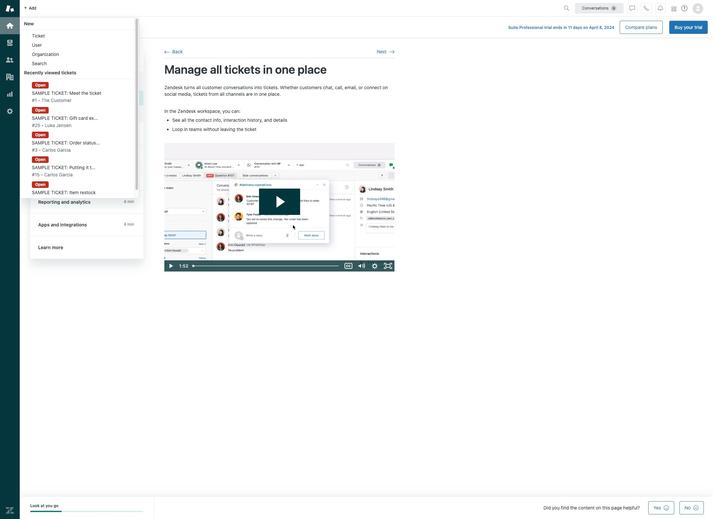 Task type: locate. For each thing, give the bounding box(es) containing it.
reporting image
[[6, 90, 14, 98]]

customers image
[[6, 56, 14, 64]]

views image
[[6, 39, 14, 47]]

progress-bar progress bar
[[30, 511, 144, 512]]

8 menu item from the top
[[20, 155, 134, 179]]

menu item
[[20, 31, 134, 40], [20, 40, 134, 50], [20, 50, 134, 59], [20, 59, 134, 68], [20, 80, 134, 105], [20, 105, 134, 130], [20, 130, 134, 155], [20, 155, 134, 179], [20, 179, 134, 204]]

April 8, 2024 text field
[[590, 25, 615, 30]]

zendesk products image
[[672, 6, 677, 11]]

6 menu item from the top
[[20, 105, 134, 130]]

notifications image
[[659, 5, 664, 11]]

zendesk support image
[[6, 4, 14, 13]]

zendesk image
[[6, 506, 14, 515]]

tab
[[74, 26, 116, 38]]

4 menu item from the top
[[20, 59, 134, 68]]

menu
[[20, 17, 140, 204]]

main element
[[0, 0, 20, 519]]

heading
[[30, 48, 144, 72]]

region
[[165, 84, 395, 272]]

9 menu item from the top
[[20, 179, 134, 204]]

video thumbnail image
[[165, 143, 395, 272]]

tab list
[[30, 26, 116, 38]]

footer
[[20, 497, 714, 519]]

video element
[[165, 143, 395, 272]]

admin image
[[6, 107, 14, 116]]



Task type: describe. For each thing, give the bounding box(es) containing it.
2 menu item from the top
[[20, 40, 134, 50]]

7 menu item from the top
[[20, 130, 134, 155]]

1 menu item from the top
[[20, 31, 134, 40]]

button displays agent's chat status as invisible. image
[[630, 5, 636, 11]]

content-title region
[[165, 65, 395, 74]]

organizations image
[[6, 73, 14, 81]]

5 menu item from the top
[[20, 80, 134, 105]]

3 menu item from the top
[[20, 50, 134, 59]]

get started image
[[6, 21, 14, 30]]

progress bar image
[[30, 511, 62, 512]]

get help image
[[682, 5, 688, 11]]



